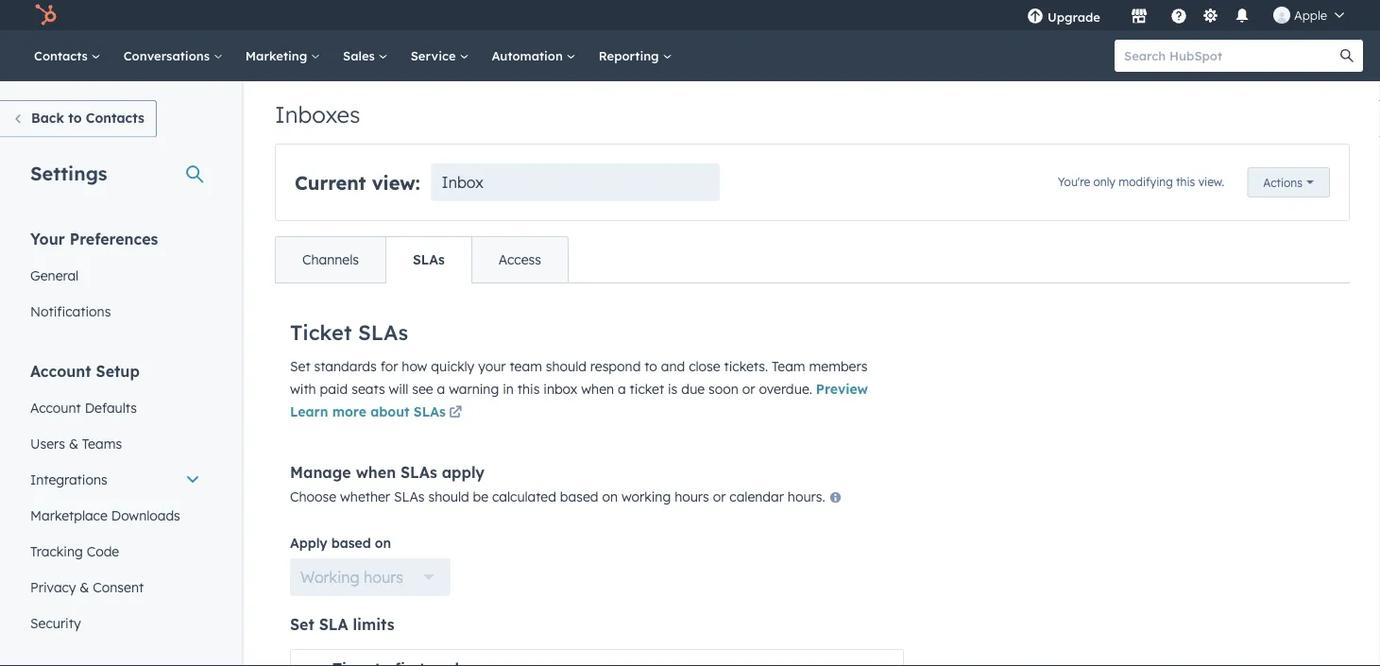 Task type: vqa. For each thing, say whether or not it's contained in the screenshot.
respond
yes



Task type: describe. For each thing, give the bounding box(es) containing it.
inbox
[[442, 173, 484, 192]]

slas down manage when slas apply
[[394, 488, 425, 504]]

apply
[[290, 535, 327, 551]]

bob builder image
[[1273, 7, 1290, 24]]

security
[[30, 615, 81, 631]]

contacts link
[[23, 30, 112, 81]]

close
[[689, 358, 720, 375]]

channels link
[[276, 237, 386, 282]]

search button
[[1331, 40, 1363, 72]]

apple button
[[1262, 0, 1356, 30]]

automation
[[492, 48, 567, 63]]

notifications image
[[1234, 9, 1251, 26]]

actions button
[[1247, 167, 1330, 197]]

manage
[[290, 462, 351, 481]]

slas up for
[[358, 319, 408, 345]]

tracking code
[[30, 543, 119, 559]]

overdue.
[[759, 381, 812, 397]]

link opens in a new window image
[[449, 402, 462, 425]]

to inside back to contacts link
[[68, 110, 82, 126]]

learn
[[290, 403, 328, 420]]

will
[[389, 381, 408, 397]]

your
[[30, 229, 65, 248]]

conversations link
[[112, 30, 234, 81]]

settings
[[30, 161, 107, 185]]

respond
[[590, 358, 641, 375]]

with
[[290, 381, 316, 397]]

back to contacts
[[31, 110, 144, 126]]

slas inside learn more about slas link
[[414, 403, 446, 420]]

search image
[[1341, 49, 1354, 62]]

general
[[30, 267, 79, 283]]

account setup element
[[19, 360, 212, 641]]

apple
[[1294, 7, 1327, 23]]

settings image
[[1202, 8, 1219, 25]]

1 vertical spatial or
[[713, 488, 726, 504]]

choose
[[290, 488, 336, 504]]

ticket
[[290, 319, 352, 345]]

set sla limits
[[290, 615, 394, 634]]

ticket
[[630, 381, 664, 397]]

service link
[[399, 30, 480, 81]]

sales
[[343, 48, 379, 63]]

marketplaces image
[[1131, 9, 1148, 26]]

or inside set standards for how quickly your team should respond to and close tickets. team members with paid seats will see a warning in this inbox when a ticket is due soon or overdue. preview
[[742, 381, 755, 397]]

downloads
[[111, 507, 180, 523]]

back to contacts link
[[0, 100, 157, 137]]

your preferences element
[[19, 228, 212, 329]]

account defaults
[[30, 399, 137, 416]]

in
[[503, 381, 514, 397]]

inbox
[[543, 381, 578, 397]]

1 vertical spatial when
[[356, 462, 396, 481]]

teams
[[82, 435, 122, 452]]

notifications
[[30, 303, 111, 319]]

defaults
[[85, 399, 137, 416]]

preferences
[[70, 229, 158, 248]]

hubspot image
[[34, 4, 57, 26]]

apply
[[442, 462, 485, 481]]

access link
[[471, 237, 568, 282]]

upgrade
[[1048, 9, 1101, 25]]

view:
[[372, 171, 420, 194]]

your
[[478, 358, 506, 375]]

privacy & consent
[[30, 579, 144, 595]]

1 horizontal spatial hours
[[675, 488, 709, 504]]

your preferences
[[30, 229, 158, 248]]

learn more about slas
[[290, 403, 446, 420]]

1 vertical spatial should
[[428, 488, 469, 504]]

more
[[332, 403, 366, 420]]

hours.
[[788, 488, 825, 504]]

help image
[[1170, 9, 1187, 26]]

seats
[[352, 381, 385, 397]]

consent
[[93, 579, 144, 595]]

set for set sla limits
[[290, 615, 314, 634]]

current
[[295, 171, 366, 194]]

privacy
[[30, 579, 76, 595]]

quickly
[[431, 358, 474, 375]]

apply based on
[[290, 535, 391, 551]]

account for account setup
[[30, 361, 91, 380]]

ticket slas
[[290, 319, 408, 345]]

set standards for how quickly your team should respond to and close tickets. team members with paid seats will see a warning in this inbox when a ticket is due soon or overdue. preview
[[290, 358, 868, 397]]

marketplace downloads
[[30, 507, 180, 523]]

0 horizontal spatial on
[[375, 535, 391, 551]]

calculated
[[492, 488, 556, 504]]

soon
[[709, 381, 739, 397]]

0 vertical spatial based
[[560, 488, 598, 504]]

access
[[499, 251, 541, 268]]

back
[[31, 110, 64, 126]]

standards
[[314, 358, 377, 375]]

slas left apply
[[401, 462, 437, 481]]

preview
[[816, 381, 868, 397]]

users & teams
[[30, 435, 122, 452]]

slas inside slas link
[[413, 251, 445, 268]]



Task type: locate. For each thing, give the bounding box(es) containing it.
account setup
[[30, 361, 140, 380]]

on up working hours popup button
[[375, 535, 391, 551]]

1 horizontal spatial this
[[1176, 174, 1195, 189]]

only
[[1094, 174, 1116, 189]]

0 vertical spatial set
[[290, 358, 310, 375]]

current view:
[[295, 171, 420, 194]]

for
[[380, 358, 398, 375]]

1 vertical spatial &
[[80, 579, 89, 595]]

settings link
[[1199, 5, 1222, 25]]

or left calendar
[[713, 488, 726, 504]]

0 vertical spatial &
[[69, 435, 78, 452]]

contacts down hubspot link
[[34, 48, 91, 63]]

when
[[581, 381, 614, 397], [356, 462, 396, 481]]

preview button
[[816, 381, 868, 397]]

integrations
[[30, 471, 107, 487]]

warning
[[449, 381, 499, 397]]

0 vertical spatial when
[[581, 381, 614, 397]]

hours up limits
[[364, 568, 403, 587]]

0 horizontal spatial when
[[356, 462, 396, 481]]

hours inside popup button
[[364, 568, 403, 587]]

0 horizontal spatial a
[[437, 381, 445, 397]]

general link
[[19, 257, 212, 293]]

conversations
[[123, 48, 213, 63]]

marketplace
[[30, 507, 108, 523]]

a
[[437, 381, 445, 397], [618, 381, 626, 397]]

tracking
[[30, 543, 83, 559]]

set
[[290, 358, 310, 375], [290, 615, 314, 634]]

marketing link
[[234, 30, 332, 81]]

1 vertical spatial to
[[645, 358, 657, 375]]

0 vertical spatial to
[[68, 110, 82, 126]]

account up users
[[30, 399, 81, 416]]

1 vertical spatial set
[[290, 615, 314, 634]]

this inside set standards for how quickly your team should respond to and close tickets. team members with paid seats will see a warning in this inbox when a ticket is due soon or overdue. preview
[[517, 381, 540, 397]]

to left and
[[645, 358, 657, 375]]

0 vertical spatial hours
[[675, 488, 709, 504]]

1 vertical spatial on
[[375, 535, 391, 551]]

team
[[772, 358, 805, 375]]

0 horizontal spatial to
[[68, 110, 82, 126]]

0 vertical spatial account
[[30, 361, 91, 380]]

slas link
[[386, 237, 471, 282]]

1 horizontal spatial or
[[742, 381, 755, 397]]

based up working hours
[[331, 535, 371, 551]]

working hours
[[300, 568, 403, 587]]

0 horizontal spatial hours
[[364, 568, 403, 587]]

& for privacy
[[80, 579, 89, 595]]

setup
[[96, 361, 140, 380]]

slas
[[413, 251, 445, 268], [358, 319, 408, 345], [414, 403, 446, 420], [401, 462, 437, 481], [394, 488, 425, 504]]

set left sla
[[290, 615, 314, 634]]

should up inbox
[[546, 358, 587, 375]]

tickets.
[[724, 358, 768, 375]]

upgrade image
[[1027, 9, 1044, 26]]

paid
[[320, 381, 348, 397]]

based
[[560, 488, 598, 504], [331, 535, 371, 551]]

1 a from the left
[[437, 381, 445, 397]]

0 vertical spatial this
[[1176, 174, 1195, 189]]

2 a from the left
[[618, 381, 626, 397]]

menu
[[1014, 0, 1358, 30]]

link opens in a new window image
[[449, 407, 462, 420]]

1 vertical spatial contacts
[[86, 110, 144, 126]]

&
[[69, 435, 78, 452], [80, 579, 89, 595]]

inbox button
[[431, 163, 720, 201]]

a down respond
[[618, 381, 626, 397]]

0 horizontal spatial based
[[331, 535, 371, 551]]

users & teams link
[[19, 426, 212, 461]]

1 horizontal spatial when
[[581, 381, 614, 397]]

contacts right back
[[86, 110, 144, 126]]

0 vertical spatial or
[[742, 381, 755, 397]]

0 horizontal spatial or
[[713, 488, 726, 504]]

channels
[[302, 251, 359, 268]]

manage when slas apply
[[290, 462, 485, 481]]

contacts inside contacts link
[[34, 48, 91, 63]]

based right calculated
[[560, 488, 598, 504]]

calendar
[[730, 488, 784, 504]]

notifications link
[[19, 293, 212, 329]]

to
[[68, 110, 82, 126], [645, 358, 657, 375]]

whether
[[340, 488, 390, 504]]

Search HubSpot search field
[[1115, 40, 1346, 72]]

0 vertical spatial should
[[546, 358, 587, 375]]

you're only modifying this view.
[[1058, 174, 1225, 189]]

1 horizontal spatial should
[[546, 358, 587, 375]]

contacts inside back to contacts link
[[86, 110, 144, 126]]

due
[[681, 381, 705, 397]]

& right privacy in the bottom left of the page
[[80, 579, 89, 595]]

1 set from the top
[[290, 358, 310, 375]]

set up 'with'
[[290, 358, 310, 375]]

modifying
[[1119, 174, 1173, 189]]

0 vertical spatial contacts
[[34, 48, 91, 63]]

should inside set standards for how quickly your team should respond to and close tickets. team members with paid seats will see a warning in this inbox when a ticket is due soon or overdue. preview
[[546, 358, 587, 375]]

slas down view:
[[413, 251, 445, 268]]

working hours button
[[290, 558, 451, 596]]

1 vertical spatial based
[[331, 535, 371, 551]]

0 horizontal spatial &
[[69, 435, 78, 452]]

1 horizontal spatial to
[[645, 358, 657, 375]]

you're
[[1058, 174, 1090, 189]]

set inside set standards for how quickly your team should respond to and close tickets. team members with paid seats will see a warning in this inbox when a ticket is due soon or overdue. preview
[[290, 358, 310, 375]]

1 horizontal spatial &
[[80, 579, 89, 595]]

hours
[[675, 488, 709, 504], [364, 568, 403, 587]]

integrations button
[[19, 461, 212, 497]]

1 account from the top
[[30, 361, 91, 380]]

on left working
[[602, 488, 618, 504]]

set for set standards for how quickly your team should respond to and close tickets. team members with paid seats will see a warning in this inbox when a ticket is due soon or overdue. preview
[[290, 358, 310, 375]]

& right users
[[69, 435, 78, 452]]

slas down see
[[414, 403, 446, 420]]

0 horizontal spatial should
[[428, 488, 469, 504]]

hubspot link
[[23, 4, 71, 26]]

0 horizontal spatial this
[[517, 381, 540, 397]]

2 set from the top
[[290, 615, 314, 634]]

about
[[370, 403, 410, 420]]

reporting
[[599, 48, 663, 63]]

automation link
[[480, 30, 587, 81]]

menu containing apple
[[1014, 0, 1358, 30]]

1 vertical spatial account
[[30, 399, 81, 416]]

account
[[30, 361, 91, 380], [30, 399, 81, 416]]

view.
[[1199, 174, 1225, 189]]

reporting link
[[587, 30, 683, 81]]

learn more about slas link
[[290, 402, 466, 425]]

1 horizontal spatial on
[[602, 488, 618, 504]]

marketing
[[245, 48, 311, 63]]

actions
[[1263, 175, 1303, 189]]

2 account from the top
[[30, 399, 81, 416]]

should
[[546, 358, 587, 375], [428, 488, 469, 504]]

0 vertical spatial on
[[602, 488, 618, 504]]

users
[[30, 435, 65, 452]]

see
[[412, 381, 433, 397]]

when down respond
[[581, 381, 614, 397]]

inboxes
[[275, 100, 361, 128]]

this right in
[[517, 381, 540, 397]]

privacy & consent link
[[19, 569, 212, 605]]

limits
[[353, 615, 394, 634]]

or down 'tickets.'
[[742, 381, 755, 397]]

marketplaces button
[[1119, 0, 1159, 30]]

tab list
[[275, 236, 569, 283]]

contacts
[[34, 48, 91, 63], [86, 110, 144, 126]]

tracking code link
[[19, 533, 212, 569]]

tab list containing channels
[[275, 236, 569, 283]]

1 horizontal spatial based
[[560, 488, 598, 504]]

& for users
[[69, 435, 78, 452]]

to right back
[[68, 110, 82, 126]]

a right see
[[437, 381, 445, 397]]

hours right working
[[675, 488, 709, 504]]

when up whether
[[356, 462, 396, 481]]

service
[[411, 48, 460, 63]]

account for account defaults
[[30, 399, 81, 416]]

should down apply
[[428, 488, 469, 504]]

to inside set standards for how quickly your team should respond to and close tickets. team members with paid seats will see a warning in this inbox when a ticket is due soon or overdue. preview
[[645, 358, 657, 375]]

working
[[300, 568, 360, 587]]

1 vertical spatial this
[[517, 381, 540, 397]]

members
[[809, 358, 868, 375]]

when inside set standards for how quickly your team should respond to and close tickets. team members with paid seats will see a warning in this inbox when a ticket is due soon or overdue. preview
[[581, 381, 614, 397]]

1 vertical spatial hours
[[364, 568, 403, 587]]

code
[[87, 543, 119, 559]]

1 horizontal spatial a
[[618, 381, 626, 397]]

be
[[473, 488, 488, 504]]

account up account defaults
[[30, 361, 91, 380]]

this left view. at the right top of page
[[1176, 174, 1195, 189]]

sla
[[319, 615, 348, 634]]



